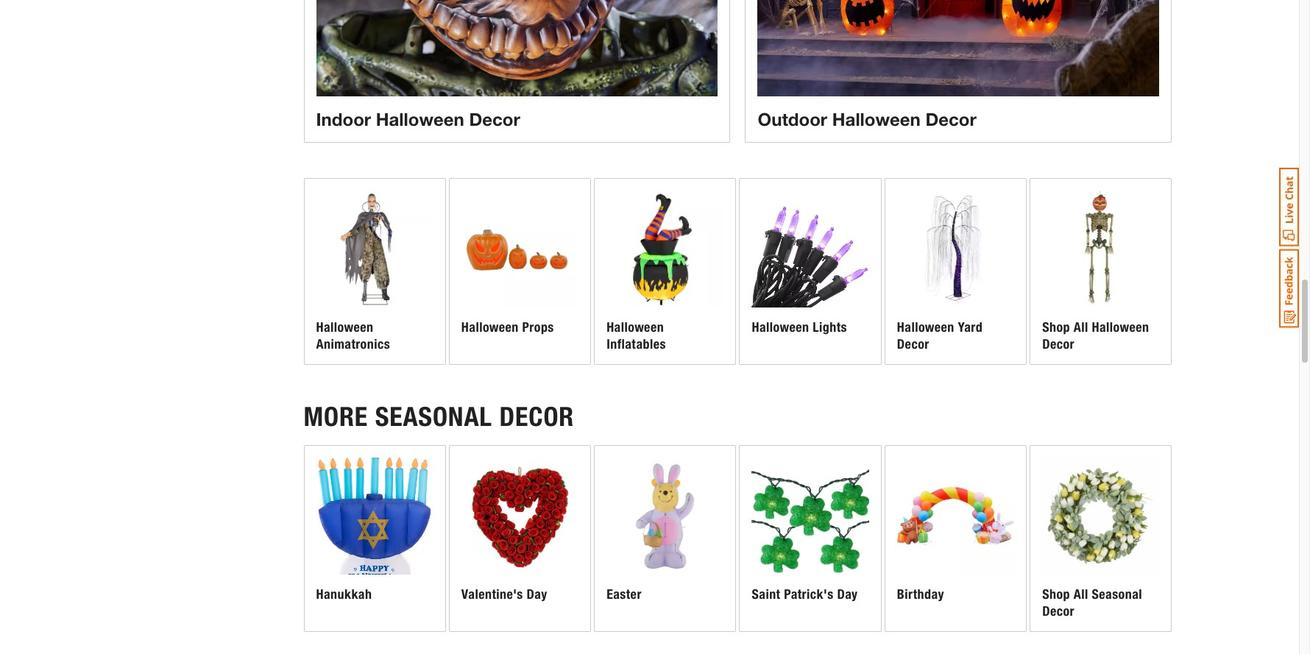 Task type: describe. For each thing, give the bounding box(es) containing it.
birthday link
[[886, 446, 1027, 632]]

valentine's day link
[[450, 446, 591, 632]]

halloween yard decor
[[897, 320, 983, 352]]

halloween props link
[[450, 179, 591, 365]]

day inside 'saint patrick's day' link
[[838, 587, 858, 603]]

image for birthday image
[[897, 458, 1015, 575]]

image for hanukkah image
[[316, 458, 434, 575]]

valentine's
[[462, 587, 523, 603]]

halloween inflatables link
[[595, 179, 736, 365]]

live chat image
[[1280, 168, 1300, 247]]

halloween lights
[[752, 320, 847, 336]]

image for valentine's day image
[[462, 458, 579, 575]]

props
[[523, 320, 554, 336]]

seasonal
[[1092, 587, 1143, 603]]

easter
[[607, 587, 642, 603]]

decor
[[500, 401, 575, 433]]

yard
[[958, 320, 983, 336]]

decor for indoor halloween decor
[[469, 109, 520, 129]]

seasonal
[[375, 401, 493, 433]]

more seasonal decor
[[304, 401, 575, 433]]

image for halloween props image
[[462, 191, 579, 308]]

halloween inflatables
[[607, 320, 666, 352]]

image for halloween inflatables image
[[607, 191, 724, 308]]

image for saint patrick's day image
[[752, 458, 870, 575]]

halloween inside halloween inflatables
[[607, 320, 664, 336]]

halloween animatronics link
[[304, 179, 445, 365]]

halloween animatronics
[[316, 320, 390, 352]]

more
[[304, 401, 368, 433]]

image for shop all seasonal decor image
[[1043, 458, 1160, 575]]

decor inside shop all halloween decor
[[1043, 336, 1075, 352]]

inflatables
[[607, 336, 666, 352]]

shop all halloween decor
[[1043, 320, 1150, 352]]

shop all seasonal decor
[[1043, 587, 1143, 620]]

birthday
[[897, 587, 945, 603]]



Task type: locate. For each thing, give the bounding box(es) containing it.
outdoor halloween decor link
[[746, 0, 1173, 143]]

all for halloween
[[1074, 320, 1089, 336]]

shop
[[1043, 320, 1071, 336], [1043, 587, 1071, 603]]

0 vertical spatial all
[[1074, 320, 1089, 336]]

1 day from the left
[[527, 587, 548, 603]]

halloween
[[376, 109, 464, 129], [833, 109, 921, 129], [316, 320, 374, 336], [462, 320, 519, 336], [607, 320, 664, 336], [752, 320, 810, 336], [897, 320, 955, 336], [1092, 320, 1150, 336]]

halloween props
[[462, 320, 554, 336]]

all for seasonal
[[1074, 587, 1089, 603]]

image for halloween lights image
[[752, 191, 870, 308]]

halloween inside 'link'
[[376, 109, 464, 129]]

patrick's
[[784, 587, 834, 603]]

valentine's day
[[462, 587, 548, 603]]

outdoor
[[758, 109, 828, 129]]

0 horizontal spatial day
[[527, 587, 548, 603]]

decor for outdoor halloween decor
[[926, 109, 977, 129]]

day right "patrick's"
[[838, 587, 858, 603]]

1 shop from the top
[[1043, 320, 1071, 336]]

saint patrick's day link
[[740, 446, 881, 632]]

1 horizontal spatial day
[[838, 587, 858, 603]]

all
[[1074, 320, 1089, 336], [1074, 587, 1089, 603]]

indoor
[[316, 109, 371, 129]]

image for shop all halloween decor image
[[1043, 191, 1160, 308]]

2 all from the top
[[1074, 587, 1089, 603]]

hanukkah link
[[304, 446, 445, 632]]

decor inside "halloween yard decor"
[[897, 336, 930, 352]]

image for halloween animatronics image
[[316, 191, 434, 308]]

indoor halloween decor link
[[304, 0, 731, 143]]

shop inside shop all halloween decor
[[1043, 320, 1071, 336]]

1 all from the top
[[1074, 320, 1089, 336]]

outdoor halloween decor
[[758, 109, 977, 129]]

shop for shop all halloween decor
[[1043, 320, 1071, 336]]

halloween inside "halloween yard decor"
[[897, 320, 955, 336]]

all inside shop all seasonal decor
[[1074, 587, 1089, 603]]

decor inside shop all seasonal decor
[[1043, 604, 1075, 620]]

decor for halloween yard decor
[[897, 336, 930, 352]]

2 shop from the top
[[1043, 587, 1071, 603]]

indoor halloween decor
[[316, 109, 520, 129]]

shop inside shop all seasonal decor
[[1043, 587, 1071, 603]]

shop for shop all seasonal decor
[[1043, 587, 1071, 603]]

day
[[527, 587, 548, 603], [838, 587, 858, 603]]

shop all seasonal decor link
[[1031, 446, 1172, 632]]

halloween inside halloween animatronics
[[316, 320, 374, 336]]

saint
[[752, 587, 781, 603]]

animatronics
[[316, 336, 390, 352]]

shop all halloween decor link
[[1031, 179, 1172, 365]]

0 vertical spatial shop
[[1043, 320, 1071, 336]]

easter link
[[595, 446, 736, 632]]

decor
[[469, 109, 520, 129], [926, 109, 977, 129], [897, 336, 930, 352], [1043, 336, 1075, 352], [1043, 604, 1075, 620]]

2 day from the left
[[838, 587, 858, 603]]

decor inside 'link'
[[469, 109, 520, 129]]

image for easter image
[[607, 458, 724, 575]]

day inside valentine's day link
[[527, 587, 548, 603]]

day right valentine's
[[527, 587, 548, 603]]

all inside shop all halloween decor
[[1074, 320, 1089, 336]]

1 vertical spatial all
[[1074, 587, 1089, 603]]

saint patrick's day
[[752, 587, 858, 603]]

feedback link image
[[1280, 249, 1300, 328]]

halloween inside shop all halloween decor
[[1092, 320, 1150, 336]]

1 vertical spatial shop
[[1043, 587, 1071, 603]]

hanukkah
[[316, 587, 372, 603]]

halloween lights link
[[740, 179, 881, 365]]

lights
[[813, 320, 847, 336]]

halloween yard decor link
[[886, 179, 1027, 365]]

image for halloween yard decor image
[[897, 191, 1015, 308]]



Task type: vqa. For each thing, say whether or not it's contained in the screenshot.
.
no



